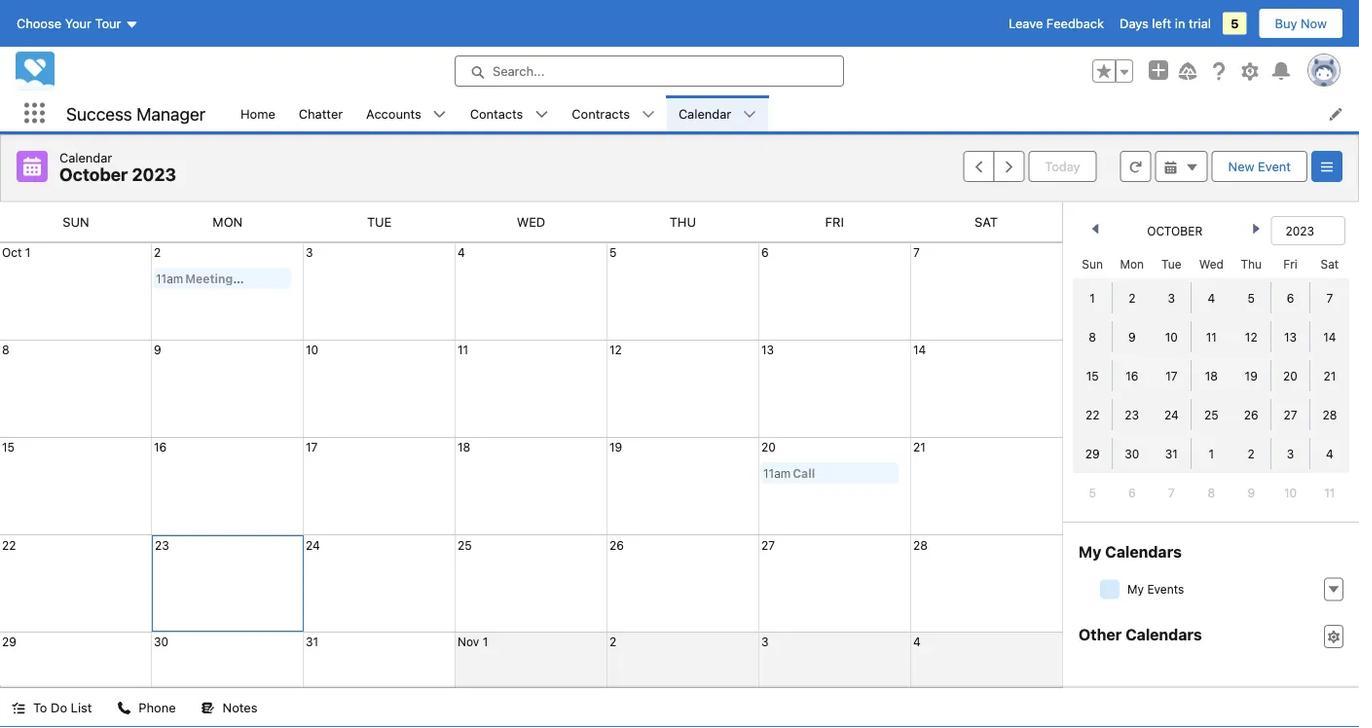 Task type: vqa. For each thing, say whether or not it's contained in the screenshot.
found
no



Task type: describe. For each thing, give the bounding box(es) containing it.
hide items image
[[1100, 580, 1120, 599]]

0 vertical spatial 3 button
[[306, 245, 313, 259]]

1 vertical spatial 28
[[913, 538, 928, 552]]

event
[[1258, 159, 1291, 174]]

1 vertical spatial october
[[1147, 224, 1203, 238]]

search... button
[[455, 55, 844, 87]]

11am for 11am call
[[763, 466, 791, 480]]

16 inside grid
[[1126, 369, 1139, 383]]

contacts link
[[458, 95, 535, 131]]

1 horizontal spatial 2 button
[[610, 635, 617, 648]]

to do list button
[[0, 688, 104, 727]]

wed inside grid
[[1199, 257, 1224, 271]]

0 horizontal spatial 4 button
[[458, 245, 465, 259]]

10 button
[[306, 343, 319, 356]]

2 horizontal spatial 11
[[1324, 486, 1335, 499]]

text default image inside notes button
[[201, 702, 215, 715]]

27 button
[[761, 538, 775, 552]]

2 horizontal spatial 6
[[1287, 291, 1294, 305]]

do
[[51, 701, 67, 715]]

buy
[[1275, 16, 1297, 31]]

0 horizontal spatial 16
[[154, 440, 167, 454]]

1 vertical spatial 24
[[306, 538, 320, 552]]

your
[[65, 16, 92, 31]]

27 inside grid
[[1284, 408, 1297, 422]]

list
[[71, 701, 92, 715]]

chatter
[[299, 106, 343, 121]]

nov
[[458, 635, 479, 648]]

text default image inside to do list button
[[12, 702, 25, 715]]

text default image for accounts
[[433, 108, 447, 121]]

30 button
[[154, 635, 169, 648]]

18 button
[[458, 440, 471, 454]]

new
[[1228, 159, 1255, 174]]

1 horizontal spatial 6
[[1128, 486, 1136, 499]]

1 horizontal spatial 9
[[1128, 330, 1136, 344]]

0 horizontal spatial 11
[[458, 343, 468, 356]]

1 vertical spatial 31
[[306, 635, 318, 648]]

in
[[1175, 16, 1185, 31]]

0 vertical spatial 7
[[913, 245, 920, 259]]

text default image inside phone button
[[117, 702, 131, 715]]

11am meeting
[[156, 272, 233, 285]]

leave feedback
[[1009, 16, 1104, 31]]

calendar for calendar
[[679, 106, 731, 121]]

17 button
[[306, 440, 318, 454]]

now
[[1301, 16, 1327, 31]]

my calendars
[[1079, 542, 1182, 561]]

1 horizontal spatial 10
[[1165, 330, 1178, 344]]

nov 1 button
[[458, 635, 488, 648]]

1 vertical spatial 29
[[2, 635, 16, 648]]

7 button
[[913, 245, 920, 259]]

sat inside grid
[[1321, 257, 1339, 271]]

25 button
[[458, 538, 472, 552]]

contacts
[[470, 106, 523, 121]]

14 button
[[913, 343, 926, 356]]

other calendars
[[1079, 625, 1202, 644]]

0 horizontal spatial thu
[[670, 215, 696, 229]]

8 button
[[2, 343, 9, 356]]

call
[[793, 466, 815, 480]]

0 horizontal spatial 23
[[155, 538, 169, 552]]

1 vertical spatial 27
[[761, 538, 775, 552]]

contacts list item
[[458, 95, 560, 131]]

0 vertical spatial fri
[[825, 215, 844, 229]]

22 button
[[2, 538, 16, 552]]

28 button
[[913, 538, 928, 552]]

0 horizontal spatial sun
[[63, 215, 89, 229]]

to
[[33, 701, 47, 715]]

accounts list item
[[355, 95, 458, 131]]

contracts link
[[560, 95, 642, 131]]

1 horizontal spatial 8
[[1089, 330, 1096, 344]]

new event
[[1228, 159, 1291, 174]]

1 vertical spatial 20
[[761, 440, 776, 454]]

my for my events
[[1127, 583, 1144, 596]]

oct 1
[[2, 245, 31, 259]]

24 inside grid
[[1164, 408, 1179, 422]]

text default image for calendar
[[743, 108, 757, 121]]

1 vertical spatial group
[[963, 151, 1025, 182]]

to do list
[[33, 701, 92, 715]]

1 vertical spatial 25
[[458, 538, 472, 552]]

17 inside grid
[[1166, 369, 1178, 383]]

call link
[[793, 466, 815, 480]]

0 vertical spatial mon
[[213, 215, 243, 229]]

days
[[1120, 16, 1149, 31]]

28 inside grid
[[1323, 408, 1337, 422]]

phone
[[139, 701, 176, 715]]

0 horizontal spatial 12
[[610, 343, 622, 356]]

1 vertical spatial 17
[[306, 440, 318, 454]]

0 horizontal spatial 15
[[2, 440, 15, 454]]

18 inside grid
[[1205, 369, 1218, 383]]

0 horizontal spatial 14
[[913, 343, 926, 356]]

0 horizontal spatial 21
[[913, 440, 926, 454]]

21 button
[[913, 440, 926, 454]]

trial
[[1189, 16, 1211, 31]]

left
[[1152, 16, 1172, 31]]

fri inside grid
[[1284, 257, 1298, 271]]

contracts
[[572, 106, 630, 121]]

list containing home
[[229, 95, 1359, 131]]

23 inside grid
[[1125, 408, 1139, 422]]

16 button
[[154, 440, 167, 454]]

notes button
[[189, 688, 269, 727]]

0 horizontal spatial 9
[[154, 343, 161, 356]]

1 horizontal spatial 11
[[1206, 330, 1217, 344]]

31 button
[[306, 635, 318, 648]]

0 horizontal spatial 19
[[610, 440, 622, 454]]

15 button
[[2, 440, 15, 454]]

calendars for my calendars
[[1105, 542, 1182, 561]]

20 inside grid
[[1283, 369, 1298, 383]]

11am call
[[763, 466, 815, 480]]

9 button
[[154, 343, 161, 356]]

21 inside grid
[[1324, 369, 1336, 383]]

14 inside grid
[[1323, 330, 1336, 344]]

oct
[[2, 245, 22, 259]]

2 horizontal spatial 7
[[1327, 291, 1333, 305]]

home link
[[229, 95, 287, 131]]

0 horizontal spatial 10
[[306, 343, 319, 356]]

0 vertical spatial 26
[[1244, 408, 1259, 422]]

22 inside grid
[[1086, 408, 1100, 422]]

mon inside grid
[[1120, 257, 1144, 271]]

buy now
[[1275, 16, 1327, 31]]

26 button
[[610, 538, 624, 552]]

accounts
[[366, 106, 421, 121]]

calendar for calendar october 2023
[[59, 150, 112, 165]]

1 vertical spatial 3 button
[[761, 635, 769, 648]]

1 vertical spatial 22
[[2, 538, 16, 552]]

1 horizontal spatial group
[[1092, 59, 1133, 83]]



Task type: locate. For each thing, give the bounding box(es) containing it.
0 vertical spatial 17
[[1166, 369, 1178, 383]]

1 horizontal spatial 16
[[1126, 369, 1139, 383]]

1 horizontal spatial 3 button
[[761, 635, 769, 648]]

13 button
[[761, 343, 774, 356]]

1 vertical spatial 18
[[458, 440, 471, 454]]

2 horizontal spatial 8
[[1208, 486, 1215, 499]]

0 horizontal spatial sat
[[975, 215, 998, 229]]

20
[[1283, 369, 1298, 383], [761, 440, 776, 454]]

29 button
[[2, 635, 16, 648]]

1 vertical spatial 4 button
[[913, 635, 921, 648]]

1 horizontal spatial 31
[[1165, 447, 1178, 461]]

7
[[913, 245, 920, 259], [1327, 291, 1333, 305], [1168, 486, 1175, 499]]

0 vertical spatial 21
[[1324, 369, 1336, 383]]

0 vertical spatial calendar
[[679, 106, 731, 121]]

1 horizontal spatial 23
[[1125, 408, 1139, 422]]

0 horizontal spatial 8
[[2, 343, 9, 356]]

my events
[[1127, 583, 1184, 596]]

1 horizontal spatial 4 button
[[913, 635, 921, 648]]

19 button
[[610, 440, 622, 454]]

calendar down success
[[59, 150, 112, 165]]

1 vertical spatial 21
[[913, 440, 926, 454]]

events
[[1147, 583, 1184, 596]]

1 vertical spatial sun
[[1082, 257, 1103, 271]]

1 horizontal spatial 25
[[1204, 408, 1219, 422]]

text default image
[[433, 108, 447, 121], [642, 108, 655, 121], [743, 108, 757, 121], [1327, 583, 1341, 597], [117, 702, 131, 715]]

1 vertical spatial 7
[[1327, 291, 1333, 305]]

my right hide items icon
[[1127, 583, 1144, 596]]

1 horizontal spatial 29
[[1085, 447, 1100, 461]]

choose your tour
[[17, 16, 121, 31]]

0 horizontal spatial 22
[[2, 538, 16, 552]]

0 vertical spatial 24
[[1164, 408, 1179, 422]]

0 vertical spatial 6
[[761, 245, 769, 259]]

today
[[1045, 159, 1080, 174]]

6
[[761, 245, 769, 259], [1287, 291, 1294, 305], [1128, 486, 1136, 499]]

1 vertical spatial sat
[[1321, 257, 1339, 271]]

1 horizontal spatial 11am
[[763, 466, 791, 480]]

11am left meeting
[[156, 272, 183, 285]]

group
[[1092, 59, 1133, 83], [963, 151, 1025, 182]]

home
[[241, 106, 275, 121]]

20 button
[[761, 440, 776, 454]]

30 inside grid
[[1125, 447, 1139, 461]]

group left today button
[[963, 151, 1025, 182]]

october inside calendar october 2023
[[59, 164, 128, 185]]

1 horizontal spatial 22
[[1086, 408, 1100, 422]]

oct 1 button
[[2, 245, 31, 259]]

3
[[306, 245, 313, 259], [1168, 291, 1175, 305], [1287, 447, 1294, 461], [761, 635, 769, 648]]

grid
[[1073, 249, 1349, 512]]

1 horizontal spatial 28
[[1323, 408, 1337, 422]]

2 vertical spatial 7
[[1168, 486, 1175, 499]]

0 vertical spatial thu
[[670, 215, 696, 229]]

mon
[[213, 215, 243, 229], [1120, 257, 1144, 271]]

29 inside grid
[[1085, 447, 1100, 461]]

0 vertical spatial 16
[[1126, 369, 1139, 383]]

other
[[1079, 625, 1122, 644]]

feedback
[[1047, 16, 1104, 31]]

8
[[1089, 330, 1096, 344], [2, 343, 9, 356], [1208, 486, 1215, 499]]

0 vertical spatial 20
[[1283, 369, 1298, 383]]

0 vertical spatial october
[[59, 164, 128, 185]]

buy now button
[[1258, 8, 1344, 39]]

0 horizontal spatial 3 button
[[306, 245, 313, 259]]

text default image inside accounts list item
[[433, 108, 447, 121]]

0 horizontal spatial 13
[[761, 343, 774, 356]]

1 horizontal spatial 24
[[1164, 408, 1179, 422]]

11am left call link
[[763, 466, 791, 480]]

0 horizontal spatial 2 button
[[154, 245, 161, 259]]

24 button
[[306, 538, 320, 552]]

accounts link
[[355, 95, 433, 131]]

1 vertical spatial fri
[[1284, 257, 1298, 271]]

manager
[[137, 103, 206, 124]]

0 vertical spatial 4 button
[[458, 245, 465, 259]]

tue inside grid
[[1162, 257, 1182, 271]]

group down "days"
[[1092, 59, 1133, 83]]

1 horizontal spatial fri
[[1284, 257, 1298, 271]]

1
[[25, 245, 31, 259], [1090, 291, 1095, 305], [1209, 447, 1214, 461], [483, 635, 488, 648]]

2023
[[132, 164, 176, 185]]

1 horizontal spatial 20
[[1283, 369, 1298, 383]]

calendars down events
[[1126, 625, 1202, 644]]

1 horizontal spatial thu
[[1241, 257, 1262, 271]]

2 horizontal spatial 9
[[1248, 486, 1255, 499]]

1 horizontal spatial 26
[[1244, 408, 1259, 422]]

0 horizontal spatial 17
[[306, 440, 318, 454]]

12 inside grid
[[1245, 330, 1258, 344]]

2
[[154, 245, 161, 259], [1129, 291, 1136, 305], [1248, 447, 1255, 461], [610, 635, 617, 648]]

1 vertical spatial mon
[[1120, 257, 1144, 271]]

thu inside grid
[[1241, 257, 1262, 271]]

0 horizontal spatial mon
[[213, 215, 243, 229]]

23 button
[[155, 538, 169, 552]]

1 vertical spatial calendars
[[1126, 625, 1202, 644]]

0 horizontal spatial 25
[[458, 538, 472, 552]]

calendars
[[1105, 542, 1182, 561], [1126, 625, 1202, 644]]

calendars for other calendars
[[1126, 625, 1202, 644]]

0 vertical spatial 28
[[1323, 408, 1337, 422]]

31
[[1165, 447, 1178, 461], [306, 635, 318, 648]]

29
[[1085, 447, 1100, 461], [2, 635, 16, 648]]

1 horizontal spatial 21
[[1324, 369, 1336, 383]]

1 horizontal spatial sat
[[1321, 257, 1339, 271]]

0 horizontal spatial 30
[[154, 635, 169, 648]]

15
[[1086, 369, 1099, 383], [2, 440, 15, 454]]

0 horizontal spatial wed
[[517, 215, 546, 229]]

1 horizontal spatial tue
[[1162, 257, 1182, 271]]

success
[[66, 103, 132, 124]]

sun inside grid
[[1082, 257, 1103, 271]]

calendars up my events
[[1105, 542, 1182, 561]]

thu
[[670, 215, 696, 229], [1241, 257, 1262, 271]]

2 horizontal spatial 10
[[1284, 486, 1297, 499]]

31 inside grid
[[1165, 447, 1178, 461]]

calendar list item
[[667, 95, 768, 131]]

0 horizontal spatial 28
[[913, 538, 928, 552]]

1 horizontal spatial 27
[[1284, 408, 1297, 422]]

11am for 11am meeting
[[156, 272, 183, 285]]

calendar october 2023
[[59, 150, 176, 185]]

contracts list item
[[560, 95, 667, 131]]

1 vertical spatial 15
[[2, 440, 15, 454]]

choose your tour button
[[16, 8, 140, 39]]

0 horizontal spatial 7
[[913, 245, 920, 259]]

phone button
[[106, 688, 188, 727]]

list
[[229, 95, 1359, 131]]

1 vertical spatial calendar
[[59, 150, 112, 165]]

10
[[1165, 330, 1178, 344], [306, 343, 319, 356], [1284, 486, 1297, 499]]

6 button
[[761, 245, 769, 259]]

2 button up 11am meeting
[[154, 245, 161, 259]]

0 horizontal spatial tue
[[367, 215, 392, 229]]

my up hide items icon
[[1079, 542, 1102, 561]]

calendar down search... 'button'
[[679, 106, 731, 121]]

chatter link
[[287, 95, 355, 131]]

12 button
[[610, 343, 622, 356]]

1 horizontal spatial 14
[[1323, 330, 1336, 344]]

0 vertical spatial group
[[1092, 59, 1133, 83]]

1 horizontal spatial 7
[[1168, 486, 1175, 499]]

tour
[[95, 16, 121, 31]]

leave feedback link
[[1009, 16, 1104, 31]]

notes
[[223, 701, 257, 715]]

my for my calendars
[[1079, 542, 1102, 561]]

choose
[[17, 16, 61, 31]]

text default image for contracts
[[642, 108, 655, 121]]

0 vertical spatial 30
[[1125, 447, 1139, 461]]

0 horizontal spatial 29
[[2, 635, 16, 648]]

1 horizontal spatial mon
[[1120, 257, 1144, 271]]

2 button down 26 button
[[610, 635, 617, 648]]

30
[[1125, 447, 1139, 461], [154, 635, 169, 648]]

1 horizontal spatial my
[[1127, 583, 1144, 596]]

0 vertical spatial 29
[[1085, 447, 1100, 461]]

15 inside grid
[[1086, 369, 1099, 383]]

22
[[1086, 408, 1100, 422], [2, 538, 16, 552]]

1 horizontal spatial wed
[[1199, 257, 1224, 271]]

fri
[[825, 215, 844, 229], [1284, 257, 1298, 271]]

0 vertical spatial calendars
[[1105, 542, 1182, 561]]

4
[[458, 245, 465, 259], [1208, 291, 1215, 305], [1326, 447, 1334, 461], [913, 635, 921, 648]]

0 horizontal spatial calendar
[[59, 150, 112, 165]]

14
[[1323, 330, 1336, 344], [913, 343, 926, 356]]

nov 1
[[458, 635, 488, 648]]

text default image
[[535, 108, 549, 121], [1164, 161, 1178, 174], [1186, 161, 1199, 174], [1327, 630, 1341, 644], [12, 702, 25, 715], [201, 702, 215, 715]]

calendar inside list item
[[679, 106, 731, 121]]

leave
[[1009, 16, 1043, 31]]

0 vertical spatial 18
[[1205, 369, 1218, 383]]

13 inside grid
[[1284, 330, 1297, 344]]

4 button
[[458, 245, 465, 259], [913, 635, 921, 648]]

calendar link
[[667, 95, 743, 131]]

18
[[1205, 369, 1218, 383], [458, 440, 471, 454]]

text default image inside the calendar list item
[[743, 108, 757, 121]]

1 horizontal spatial 19
[[1245, 369, 1258, 383]]

13
[[1284, 330, 1297, 344], [761, 343, 774, 356]]

0 vertical spatial 25
[[1204, 408, 1219, 422]]

0 horizontal spatial 18
[[458, 440, 471, 454]]

success manager
[[66, 103, 206, 124]]

search...
[[493, 64, 545, 78]]

0 vertical spatial sat
[[975, 215, 998, 229]]

16
[[1126, 369, 1139, 383], [154, 440, 167, 454]]

0 vertical spatial 15
[[1086, 369, 1099, 383]]

0 vertical spatial 22
[[1086, 408, 1100, 422]]

0 horizontal spatial october
[[59, 164, 128, 185]]

1 vertical spatial 6
[[1287, 291, 1294, 305]]

0 horizontal spatial group
[[963, 151, 1025, 182]]

my
[[1079, 542, 1102, 561], [1127, 583, 1144, 596]]

new event button
[[1212, 151, 1308, 182]]

1 vertical spatial 26
[[610, 538, 624, 552]]

11 button
[[458, 343, 468, 356]]

meeting link
[[185, 272, 233, 285]]

23
[[1125, 408, 1139, 422], [155, 538, 169, 552]]

grid containing sun
[[1073, 249, 1349, 512]]

days left in trial
[[1120, 16, 1211, 31]]

5 button
[[610, 245, 617, 259]]

today button
[[1029, 151, 1097, 182]]

25 inside grid
[[1204, 408, 1219, 422]]

calendar inside calendar october 2023
[[59, 150, 112, 165]]

sun
[[63, 215, 89, 229], [1082, 257, 1103, 271]]

1 vertical spatial tue
[[1162, 257, 1182, 271]]

text default image inside contacts list item
[[535, 108, 549, 121]]

9
[[1128, 330, 1136, 344], [154, 343, 161, 356], [1248, 486, 1255, 499]]

meeting
[[185, 272, 233, 285]]

17
[[1166, 369, 1178, 383], [306, 440, 318, 454]]

0 vertical spatial 27
[[1284, 408, 1297, 422]]

wed
[[517, 215, 546, 229], [1199, 257, 1224, 271]]

0 vertical spatial sun
[[63, 215, 89, 229]]

27
[[1284, 408, 1297, 422], [761, 538, 775, 552]]

text default image inside contracts list item
[[642, 108, 655, 121]]



